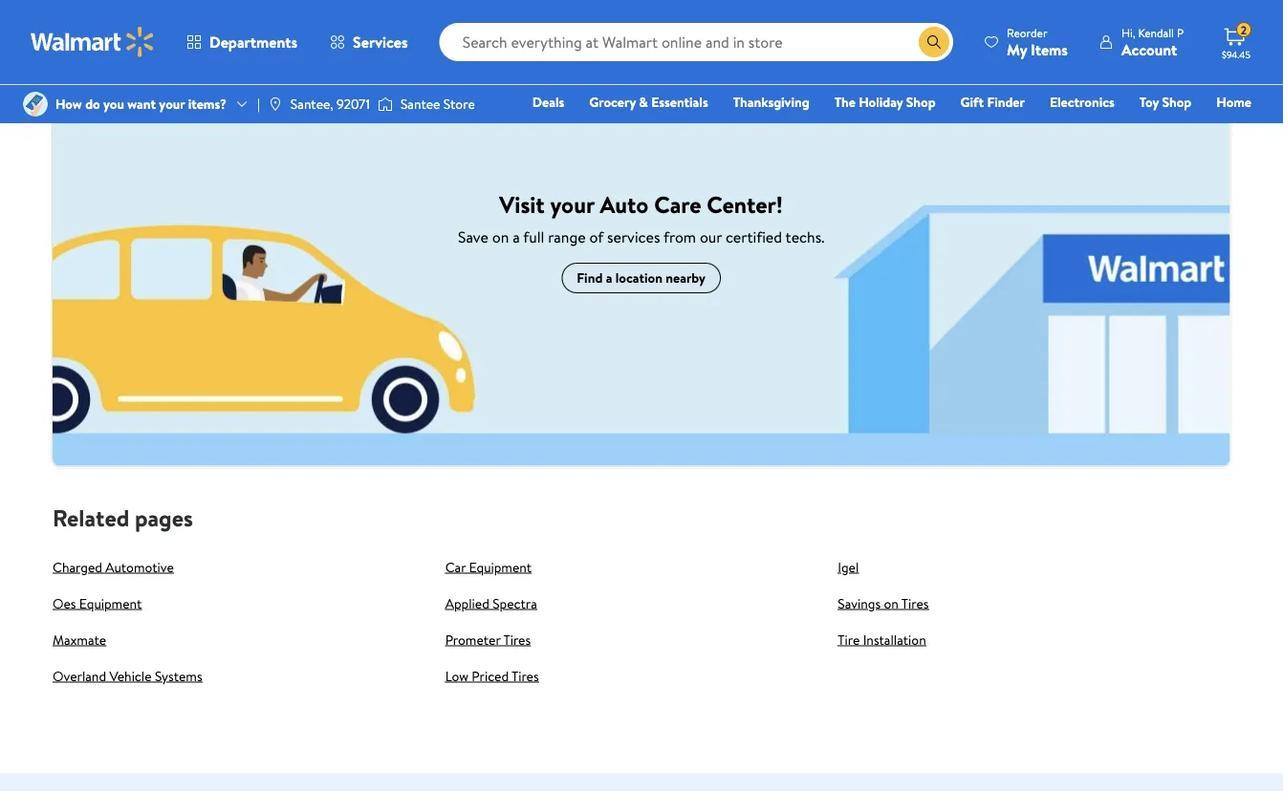 Task type: describe. For each thing, give the bounding box(es) containing it.
thanksgiving link
[[725, 92, 818, 112]]

find a location nearby link
[[562, 263, 721, 293]]

0 vertical spatial your
[[159, 95, 185, 113]]

hi,
[[1122, 24, 1136, 41]]

1 vertical spatial on
[[884, 594, 899, 613]]

$94.45
[[1222, 48, 1251, 61]]

auto
[[600, 188, 649, 220]]

find
[[577, 269, 603, 287]]

car
[[445, 558, 466, 577]]

items
[[1031, 39, 1068, 60]]

systems
[[155, 667, 202, 686]]

services button
[[314, 19, 424, 65]]

holiday
[[859, 93, 903, 111]]

certified
[[726, 226, 782, 248]]

full
[[523, 226, 544, 248]]

savings on tires
[[838, 594, 929, 613]]

applied spectra link
[[445, 594, 537, 613]]

related pages
[[53, 503, 193, 535]]

low priced tires
[[445, 667, 539, 686]]

tire installation
[[838, 631, 926, 649]]

toy shop
[[1140, 93, 1192, 111]]

how do you want your items?
[[55, 95, 227, 113]]

applied spectra
[[445, 594, 537, 613]]

walmart image
[[31, 27, 155, 57]]

Search search field
[[439, 23, 953, 61]]

2
[[1241, 22, 1247, 38]]

departments
[[209, 32, 297, 53]]

maxmate
[[53, 631, 106, 649]]

account
[[1122, 39, 1177, 60]]

equipment for oes equipment
[[79, 594, 142, 613]]

tire
[[838, 631, 860, 649]]

gift finder
[[961, 93, 1025, 111]]

thanksgiving
[[733, 93, 810, 111]]

deals
[[532, 93, 564, 111]]

tires for on
[[902, 594, 929, 613]]

pages
[[135, 503, 193, 535]]

oes equipment
[[53, 594, 142, 613]]

debit
[[1137, 120, 1170, 138]]

grocery
[[589, 93, 636, 111]]

charged
[[53, 558, 102, 577]]

want
[[127, 95, 156, 113]]

how
[[55, 95, 82, 113]]

finder
[[987, 93, 1025, 111]]

 image for santee store
[[378, 95, 393, 114]]

gift finder link
[[952, 92, 1034, 112]]

santee,
[[291, 95, 333, 113]]

prometer
[[445, 631, 501, 649]]

visit
[[499, 188, 545, 220]]

maxmate link
[[53, 631, 106, 649]]

santee store
[[401, 95, 475, 113]]

92071
[[337, 95, 370, 113]]

save
[[458, 226, 488, 248]]

departments button
[[170, 19, 314, 65]]

equipment for car equipment
[[469, 558, 532, 577]]

one debit link
[[1096, 119, 1178, 139]]

1 vertical spatial tires
[[503, 631, 531, 649]]

p
[[1177, 24, 1184, 41]]

from
[[664, 226, 696, 248]]

store
[[443, 95, 475, 113]]

range
[[548, 226, 586, 248]]

of
[[589, 226, 604, 248]]

hi, kendall p account
[[1122, 24, 1184, 60]]

center!
[[707, 188, 783, 220]]

toy shop link
[[1131, 92, 1200, 112]]

essentials
[[651, 93, 708, 111]]

overland vehicle systems link
[[53, 667, 202, 686]]

home fashion
[[962, 93, 1252, 138]]

your inside visit your auto care center! save on a full range of services from our certified techs.
[[550, 188, 594, 220]]

low
[[445, 667, 469, 686]]

|
[[257, 95, 260, 113]]

registry link
[[1023, 119, 1089, 139]]

oes
[[53, 594, 76, 613]]

oes equipment link
[[53, 594, 142, 613]]

overland vehicle systems
[[53, 667, 202, 686]]

santee
[[401, 95, 440, 113]]

the
[[834, 93, 856, 111]]

santee, 92071
[[291, 95, 370, 113]]

the holiday shop link
[[826, 92, 944, 112]]

care
[[654, 188, 701, 220]]

home
[[1217, 93, 1252, 111]]

one
[[1105, 120, 1134, 138]]

nearby
[[666, 269, 706, 287]]

techs.
[[786, 226, 825, 248]]

car equipment
[[445, 558, 532, 577]]

our
[[700, 226, 722, 248]]



Task type: locate. For each thing, give the bounding box(es) containing it.
1 vertical spatial a
[[606, 269, 612, 287]]

vehicle
[[109, 667, 152, 686]]

 image left how
[[23, 92, 48, 117]]

related
[[53, 503, 129, 535]]

shop
[[906, 93, 936, 111], [1162, 93, 1192, 111]]

a
[[513, 226, 520, 248], [606, 269, 612, 287]]

applied
[[445, 594, 489, 613]]

&
[[639, 93, 648, 111]]

 image
[[23, 92, 48, 117], [378, 95, 393, 114], [268, 97, 283, 112]]

igel link
[[838, 558, 859, 577]]

spectra
[[493, 594, 537, 613]]

prometer tires link
[[445, 631, 531, 649]]

services
[[607, 226, 660, 248]]

walmart+
[[1195, 120, 1252, 138]]

a left full
[[513, 226, 520, 248]]

2 vertical spatial tires
[[512, 667, 539, 686]]

 image for santee, 92071
[[268, 97, 283, 112]]

1 horizontal spatial on
[[884, 594, 899, 613]]

reorder my items
[[1007, 24, 1068, 60]]

search icon image
[[927, 34, 942, 50]]

my
[[1007, 39, 1027, 60]]

kendall
[[1138, 24, 1174, 41]]

tire installation link
[[838, 631, 926, 649]]

priced
[[472, 667, 509, 686]]

0 vertical spatial on
[[492, 226, 509, 248]]

overland
[[53, 667, 106, 686]]

0 vertical spatial equipment
[[469, 558, 532, 577]]

equipment
[[469, 558, 532, 577], [79, 594, 142, 613]]

Walmart Site-Wide search field
[[439, 23, 953, 61]]

find a location nearby
[[577, 269, 706, 287]]

1 horizontal spatial your
[[550, 188, 594, 220]]

charged automotive link
[[53, 558, 174, 577]]

low priced tires link
[[445, 667, 539, 686]]

tires for priced
[[512, 667, 539, 686]]

savings
[[838, 594, 881, 613]]

a inside "find a location nearby" 'link'
[[606, 269, 612, 287]]

shop right toy
[[1162, 93, 1192, 111]]

electronics link
[[1041, 92, 1123, 112]]

on right save
[[492, 226, 509, 248]]

automotive
[[105, 558, 174, 577]]

equipment up applied spectra link
[[469, 558, 532, 577]]

installation
[[863, 631, 926, 649]]

1 horizontal spatial  image
[[268, 97, 283, 112]]

 image right 92071
[[378, 95, 393, 114]]

reorder
[[1007, 24, 1048, 41]]

walmart+ link
[[1186, 119, 1260, 139]]

your right want
[[159, 95, 185, 113]]

tires
[[902, 594, 929, 613], [503, 631, 531, 649], [512, 667, 539, 686]]

0 horizontal spatial  image
[[23, 92, 48, 117]]

tires right priced on the left bottom
[[512, 667, 539, 686]]

your up range
[[550, 188, 594, 220]]

electronics
[[1050, 93, 1115, 111]]

one debit
[[1105, 120, 1170, 138]]

savings on tires link
[[838, 594, 929, 613]]

1 horizontal spatial a
[[606, 269, 612, 287]]

1 horizontal spatial shop
[[1162, 93, 1192, 111]]

the holiday shop
[[834, 93, 936, 111]]

prometer tires
[[445, 631, 531, 649]]

shop right holiday
[[906, 93, 936, 111]]

deals link
[[524, 92, 573, 112]]

home link
[[1208, 92, 1260, 112]]

fashion link
[[954, 119, 1015, 139]]

2 shop from the left
[[1162, 93, 1192, 111]]

your
[[159, 95, 185, 113], [550, 188, 594, 220]]

grocery & essentials
[[589, 93, 708, 111]]

0 vertical spatial a
[[513, 226, 520, 248]]

charged automotive
[[53, 558, 174, 577]]

1 vertical spatial your
[[550, 188, 594, 220]]

1 shop from the left
[[906, 93, 936, 111]]

 image for how do you want your items?
[[23, 92, 48, 117]]

a right find
[[606, 269, 612, 287]]

car equipment link
[[445, 558, 532, 577]]

0 vertical spatial tires
[[902, 594, 929, 613]]

igel
[[838, 558, 859, 577]]

visit your auto care center! save on a full range of services from our certified techs.
[[458, 188, 825, 248]]

 image right |
[[268, 97, 283, 112]]

items?
[[188, 95, 227, 113]]

0 horizontal spatial your
[[159, 95, 185, 113]]

toy
[[1140, 93, 1159, 111]]

tires down spectra
[[503, 631, 531, 649]]

0 horizontal spatial on
[[492, 226, 509, 248]]

on
[[492, 226, 509, 248], [884, 594, 899, 613]]

services
[[353, 32, 408, 53]]

do
[[85, 95, 100, 113]]

2 horizontal spatial  image
[[378, 95, 393, 114]]

equipment down charged automotive
[[79, 594, 142, 613]]

a inside visit your auto care center! save on a full range of services from our certified techs.
[[513, 226, 520, 248]]

you
[[103, 95, 124, 113]]

on right savings
[[884, 594, 899, 613]]

1 vertical spatial equipment
[[79, 594, 142, 613]]

0 horizontal spatial shop
[[906, 93, 936, 111]]

on inside visit your auto care center! save on a full range of services from our certified techs.
[[492, 226, 509, 248]]

tires up the installation
[[902, 594, 929, 613]]

0 horizontal spatial equipment
[[79, 594, 142, 613]]

1 horizontal spatial equipment
[[469, 558, 532, 577]]

0 horizontal spatial a
[[513, 226, 520, 248]]



Task type: vqa. For each thing, say whether or not it's contained in the screenshot.
Shop
yes



